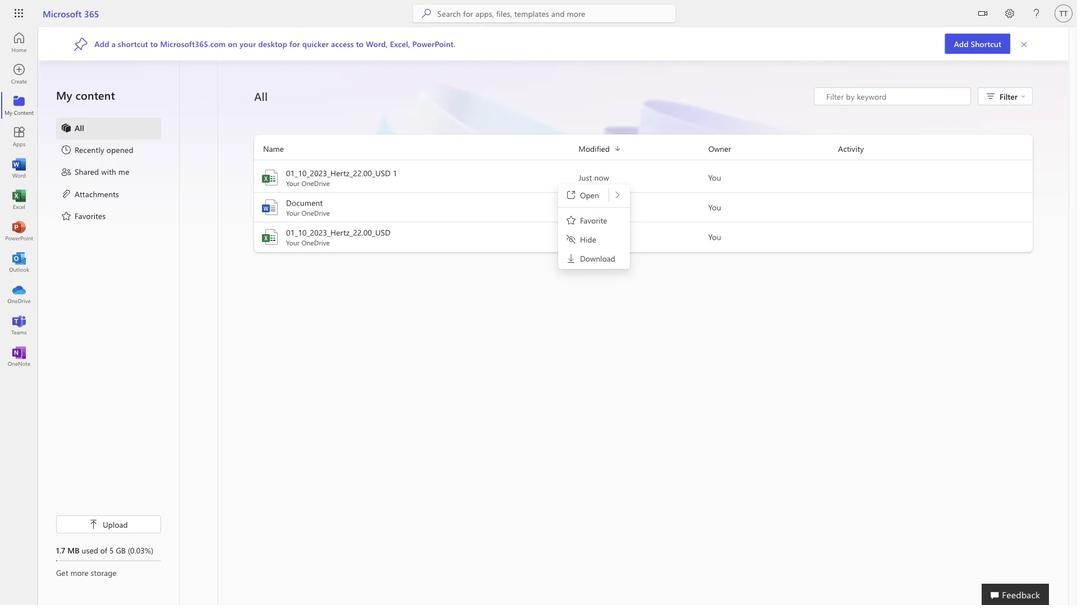 Task type: vqa. For each thing, say whether or not it's contained in the screenshot.
1st NOV 2 from the top of the page
yes



Task type: locate. For each thing, give the bounding box(es) containing it.
shortcut
[[971, 38, 1001, 49]]

download menu item
[[560, 250, 628, 268]]

owner button
[[708, 143, 838, 155]]

name
[[263, 144, 284, 154]]

excel image
[[261, 169, 279, 187], [13, 194, 25, 205], [261, 228, 279, 246]]

0 vertical spatial onedrive
[[302, 179, 330, 188]]

tt button
[[1050, 0, 1077, 27]]


[[89, 521, 98, 530]]

01_10_2023_hertz_22.00_usd down document your onedrive
[[286, 228, 391, 238]]

onedrive inside '01_10_2023_hertz_22.00_usd your onedrive'
[[302, 238, 330, 247]]

2 01_10_2023_hertz_22.00_usd from the top
[[286, 228, 391, 238]]

0 vertical spatial 01_10_2023_hertz_22.00_usd
[[286, 168, 391, 178]]

filter
[[1000, 91, 1018, 102]]

all
[[254, 89, 268, 104], [75, 123, 84, 133]]

01_10_2023_hertz_22.00_usd inside 01_10_2023_hertz_22.00_usd 1 your onedrive
[[286, 168, 391, 178]]

onedrive down document your onedrive
[[302, 238, 330, 247]]

None search field
[[413, 4, 675, 22]]

onedrive up document on the top left
[[302, 179, 330, 188]]

for
[[290, 39, 300, 49]]

apps image
[[13, 131, 25, 143]]


[[1021, 94, 1026, 99]]

teams image
[[13, 320, 25, 331]]

(0.03%)
[[128, 546, 153, 556]]

2 for 01_10_2023_hertz_22.00_usd
[[595, 232, 600, 242]]

nov down open
[[579, 202, 593, 213]]

0 horizontal spatial menu
[[56, 118, 161, 228]]

0 vertical spatial your
[[286, 179, 300, 188]]

1 vertical spatial onedrive
[[302, 209, 330, 218]]

owner
[[708, 144, 731, 154]]

2
[[595, 202, 600, 213], [595, 232, 600, 242]]

1 2 from the top
[[595, 202, 600, 213]]

excel image inside 'name 01_10_2023_hertz_22.00_usd 1' cell
[[261, 169, 279, 187]]

2 nov from the top
[[579, 232, 593, 242]]

nov 2 down open
[[579, 202, 600, 213]]

0 horizontal spatial word image
[[13, 163, 25, 174]]

3 you from the top
[[708, 232, 721, 242]]

 button
[[969, 0, 996, 29]]

1 you from the top
[[708, 173, 721, 183]]

home image
[[13, 37, 25, 48]]

all up recently
[[75, 123, 84, 133]]

your down document on the top left
[[286, 209, 300, 218]]

1 horizontal spatial menu
[[560, 186, 628, 268]]

1
[[393, 168, 397, 178]]

excel image inside name 01_10_2023_hertz_22.00_usd cell
[[261, 228, 279, 246]]

your inside '01_10_2023_hertz_22.00_usd your onedrive'
[[286, 238, 300, 247]]

2 onedrive from the top
[[302, 209, 330, 218]]

excel,
[[390, 39, 410, 49]]

recently
[[75, 145, 104, 155]]

01_10_2023_hertz_22.00_usd for 1
[[286, 168, 391, 178]]

to
[[150, 39, 158, 49], [356, 39, 364, 49]]

favorites element
[[61, 210, 106, 224]]

onedrive down document on the top left
[[302, 209, 330, 218]]

1 vertical spatial word image
[[261, 199, 279, 217]]

0 vertical spatial you
[[708, 173, 721, 183]]

a2hs image
[[74, 37, 88, 51]]

microsoft 365 banner
[[0, 0, 1077, 29]]

365
[[84, 7, 99, 19]]

favorite menu item
[[560, 212, 628, 229]]

0 vertical spatial nov 2
[[579, 202, 600, 213]]

just now
[[579, 173, 609, 183]]

0 vertical spatial excel image
[[261, 169, 279, 187]]

word image down apps image
[[13, 163, 25, 174]]

2 down favorite menu item
[[595, 232, 600, 242]]

to left word,
[[356, 39, 364, 49]]

feedback button
[[982, 585, 1049, 606]]

name 01_10_2023_hertz_22.00_usd 1 cell
[[254, 168, 579, 188]]

my content left pane navigation navigation
[[38, 61, 180, 606]]

1 vertical spatial nov
[[579, 232, 593, 242]]

you for 01_10_2023_hertz_22.00_usd 1
[[708, 173, 721, 183]]

2 vertical spatial your
[[286, 238, 300, 247]]

0 horizontal spatial all
[[75, 123, 84, 133]]

access
[[331, 39, 354, 49]]

nov 2
[[579, 202, 600, 213], [579, 232, 600, 242]]

word image
[[13, 163, 25, 174], [261, 199, 279, 217]]

modified
[[579, 144, 610, 154]]

content
[[75, 88, 115, 103]]

1 nov 2 from the top
[[579, 202, 600, 213]]

microsoft 365
[[43, 7, 99, 19]]

document your onedrive
[[286, 198, 330, 218]]

displaying 3 out of 3 files. status
[[814, 88, 971, 105]]

3 onedrive from the top
[[302, 238, 330, 247]]

you for document
[[708, 202, 721, 213]]

open group
[[560, 186, 628, 204]]

nov 2 down favorite menu item
[[579, 232, 600, 242]]

2 your from the top
[[286, 209, 300, 218]]

2 vertical spatial you
[[708, 232, 721, 242]]

powerpoint.
[[412, 39, 456, 49]]

0 vertical spatial nov
[[579, 202, 593, 213]]

shared with me element
[[61, 166, 129, 180]]

create image
[[13, 68, 25, 80]]

1 vertical spatial 01_10_2023_hertz_22.00_usd
[[286, 228, 391, 238]]

menu containing open
[[560, 186, 628, 268]]

nov for document
[[579, 202, 593, 213]]

2 up favorite
[[595, 202, 600, 213]]

1 onedrive from the top
[[302, 179, 330, 188]]

onedrive
[[302, 179, 330, 188], [302, 209, 330, 218], [302, 238, 330, 247]]

0 vertical spatial 2
[[595, 202, 600, 213]]

attachments
[[75, 189, 119, 199]]

1 vertical spatial you
[[708, 202, 721, 213]]

add left "shortcut"
[[954, 38, 969, 49]]

mb
[[68, 546, 80, 556]]

01_10_2023_hertz_22.00_usd
[[286, 168, 391, 178], [286, 228, 391, 238]]

nov
[[579, 202, 593, 213], [579, 232, 593, 242]]

shared
[[75, 167, 99, 177]]

desktop
[[258, 39, 287, 49]]

0 horizontal spatial add
[[94, 39, 109, 49]]

1 nov from the top
[[579, 202, 593, 213]]

get more storage
[[56, 568, 117, 578]]

0 vertical spatial all
[[254, 89, 268, 104]]

1 horizontal spatial word image
[[261, 199, 279, 217]]

onedrive image
[[13, 288, 25, 300]]

you for 01_10_2023_hertz_22.00_usd
[[708, 232, 721, 242]]

1 vertical spatial nov 2
[[579, 232, 600, 242]]

add shortcut
[[954, 38, 1001, 49]]

download
[[580, 253, 615, 264]]

2 nov 2 from the top
[[579, 232, 600, 242]]

add inside add shortcut button
[[954, 38, 969, 49]]

your up document on the top left
[[286, 179, 300, 188]]

1 horizontal spatial all
[[254, 89, 268, 104]]

2 vertical spatial onedrive
[[302, 238, 330, 247]]

your
[[286, 179, 300, 188], [286, 209, 300, 218], [286, 238, 300, 247]]

just
[[579, 173, 592, 183]]

microsoft365.com
[[160, 39, 226, 49]]

2 vertical spatial excel image
[[261, 228, 279, 246]]

get
[[56, 568, 68, 578]]

1 vertical spatial your
[[286, 209, 300, 218]]

2 you from the top
[[708, 202, 721, 213]]

onedrive inside document your onedrive
[[302, 209, 330, 218]]

1 vertical spatial all
[[75, 123, 84, 133]]

2 add from the left
[[94, 39, 109, 49]]

add shortcut button
[[945, 34, 1010, 54]]

on
[[228, 39, 237, 49]]

row
[[254, 143, 1033, 160]]

1 your from the top
[[286, 179, 300, 188]]

1 add from the left
[[954, 38, 969, 49]]

you
[[708, 173, 721, 183], [708, 202, 721, 213], [708, 232, 721, 242]]

menu
[[56, 118, 161, 228], [560, 186, 628, 268]]

word,
[[366, 39, 388, 49]]

1 vertical spatial 2
[[595, 232, 600, 242]]

of
[[100, 546, 107, 556]]

add for add shortcut
[[954, 38, 969, 49]]

1 horizontal spatial add
[[954, 38, 969, 49]]

to right shortcut
[[150, 39, 158, 49]]

0 horizontal spatial to
[[150, 39, 158, 49]]

a
[[111, 39, 116, 49]]

word image left document on the top left
[[261, 199, 279, 217]]

name button
[[254, 143, 579, 155]]

navigation
[[0, 27, 38, 373]]

add left a
[[94, 39, 109, 49]]

menu containing all
[[56, 118, 161, 228]]

all down desktop
[[254, 89, 268, 104]]

1 horizontal spatial to
[[356, 39, 364, 49]]

01_10_2023_hertz_22.00_usd up document on the top left
[[286, 168, 391, 178]]

dismiss this dialog image
[[1021, 39, 1028, 49]]

nov down favorite
[[579, 232, 593, 242]]

1 01_10_2023_hertz_22.00_usd from the top
[[286, 168, 391, 178]]

your down document your onedrive
[[286, 238, 300, 247]]

add
[[954, 38, 969, 49], [94, 39, 109, 49]]

with
[[101, 167, 116, 177]]

your inside document your onedrive
[[286, 209, 300, 218]]

2 2 from the top
[[595, 232, 600, 242]]

3 your from the top
[[286, 238, 300, 247]]



Task type: describe. For each thing, give the bounding box(es) containing it.
01_10_2023_hertz_22.00_usd for your
[[286, 228, 391, 238]]

quicker
[[302, 39, 329, 49]]

1.7 mb used of 5 gb (0.03%)
[[56, 546, 153, 556]]

onedrive for 01_10_2023_hertz_22.00_usd
[[302, 238, 330, 247]]

hide menu item
[[560, 231, 628, 249]]

favorite
[[580, 215, 607, 226]]

menu inside my content left pane navigation navigation
[[56, 118, 161, 228]]

row containing name
[[254, 143, 1033, 160]]

outlook image
[[13, 257, 25, 268]]

your for document
[[286, 209, 300, 218]]

powerpoint image
[[13, 226, 25, 237]]

nov for 01_10_2023_hertz_22.00_usd
[[579, 232, 593, 242]]

open
[[580, 190, 599, 200]]

document
[[286, 198, 323, 208]]

microsoft
[[43, 7, 82, 19]]

word image inside name document cell
[[261, 199, 279, 217]]

Filter by keyword text field
[[825, 91, 965, 102]]

1 vertical spatial excel image
[[13, 194, 25, 205]]

more
[[70, 568, 89, 578]]

get more storage button
[[56, 568, 161, 579]]

onedrive for document
[[302, 209, 330, 218]]

upload
[[103, 520, 128, 530]]

my content
[[56, 88, 115, 103]]

1.7
[[56, 546, 65, 556]]

my content image
[[13, 100, 25, 111]]

onenote image
[[13, 351, 25, 362]]

your
[[240, 39, 256, 49]]

shared with me
[[75, 167, 129, 177]]

add a shortcut to microsoft365.com on your desktop for quicker access to word, excel, powerpoint.
[[94, 39, 456, 49]]

me
[[118, 167, 129, 177]]

5
[[109, 546, 114, 556]]

 upload
[[89, 520, 128, 530]]

your for 01_10_2023_hertz_22.00_usd
[[286, 238, 300, 247]]

feedback
[[1002, 589, 1040, 601]]

shortcut
[[118, 39, 148, 49]]

excel image for 01_10_2023_hertz_22.00_usd
[[261, 228, 279, 246]]

name 01_10_2023_hertz_22.00_usd cell
[[254, 227, 579, 247]]

favorites
[[75, 211, 106, 221]]

name document cell
[[254, 197, 579, 218]]

2 to from the left
[[356, 39, 364, 49]]

nov 2 for 01_10_2023_hertz_22.00_usd
[[579, 232, 600, 242]]

my
[[56, 88, 72, 103]]

attachments element
[[61, 188, 119, 202]]

Search box. Suggestions appear as you type. search field
[[438, 4, 675, 22]]

recently opened element
[[61, 144, 133, 158]]

activity
[[838, 144, 864, 154]]

hide
[[580, 234, 596, 245]]

activity, column 4 of 4 column header
[[838, 143, 1033, 155]]

nov 2 for document
[[579, 202, 600, 213]]

now
[[594, 173, 609, 183]]

filter 
[[1000, 91, 1026, 102]]

recently opened
[[75, 145, 133, 155]]

2 for document
[[595, 202, 600, 213]]

excel image for 01_10_2023_hertz_22.00_usd 1
[[261, 169, 279, 187]]

opened
[[107, 145, 133, 155]]


[[978, 9, 987, 18]]

onedrive inside 01_10_2023_hertz_22.00_usd 1 your onedrive
[[302, 179, 330, 188]]

add for add a shortcut to microsoft365.com on your desktop for quicker access to word, excel, powerpoint.
[[94, 39, 109, 49]]

storage
[[91, 568, 117, 578]]

modified button
[[579, 143, 708, 155]]

all element
[[61, 122, 84, 136]]

gb
[[116, 546, 126, 556]]

tt
[[1060, 9, 1068, 18]]

all inside 'element'
[[75, 123, 84, 133]]

0 vertical spatial word image
[[13, 163, 25, 174]]

used
[[82, 546, 98, 556]]

01_10_2023_hertz_22.00_usd your onedrive
[[286, 228, 391, 247]]

1 to from the left
[[150, 39, 158, 49]]

01_10_2023_hertz_22.00_usd 1 your onedrive
[[286, 168, 397, 188]]

your inside 01_10_2023_hertz_22.00_usd 1 your onedrive
[[286, 179, 300, 188]]

open menu item
[[560, 186, 609, 204]]



